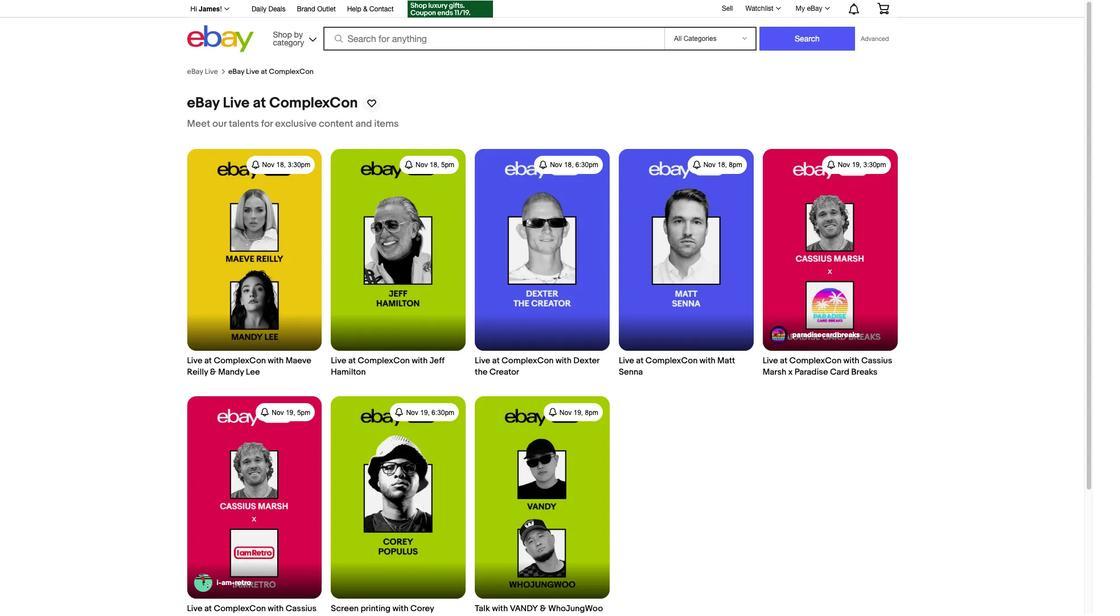 Task type: describe. For each thing, give the bounding box(es) containing it.
at for live at complexcon with dexter the creator
[[492, 356, 500, 367]]

and
[[356, 118, 372, 130]]

daily deals
[[252, 5, 286, 13]]

with inside screen printing with corey
[[393, 604, 408, 615]]

nov for live at complexcon with maeve reilly & mandy lee
[[262, 161, 274, 169]]

am-
[[221, 579, 235, 588]]

daily
[[252, 5, 267, 13]]

nov 19, 5pm
[[272, 409, 310, 417]]

with for live at complexcon with cassius
[[268, 604, 284, 615]]

nov 18, 8pm
[[704, 161, 742, 169]]

maeve
[[286, 356, 311, 367]]

shop
[[273, 30, 292, 39]]

none submit inside "shop by category" banner
[[760, 27, 855, 51]]

nov 18, 3:30pm button
[[246, 156, 315, 174]]

0 vertical spatial ebay live at complexcon
[[228, 67, 314, 76]]

ebay live link
[[187, 67, 218, 76]]

nov for live at complexcon with cassius marsh x paradise card breaks
[[838, 161, 850, 169]]

complexcon for live at complexcon with cassius marsh x paradise card breaks
[[790, 356, 842, 367]]

with for live at complexcon with cassius marsh x paradise card breaks
[[844, 356, 860, 367]]

deals
[[268, 5, 286, 13]]

sell link
[[717, 4, 738, 12]]

Search for anything text field
[[325, 28, 662, 50]]

mandy
[[218, 367, 244, 378]]

live for live at complexcon with dexter the creator
[[475, 356, 490, 367]]

19, for talk with vandy & whojungwoo
[[574, 409, 583, 417]]

& inside talk with vandy & whojungwoo link
[[540, 604, 546, 615]]

talents
[[229, 118, 259, 130]]

hi james !
[[190, 5, 222, 13]]

content
[[319, 118, 353, 130]]

account navigation
[[184, 0, 898, 19]]

live for live at complexcon with jeff hamilton
[[331, 356, 346, 367]]

corey
[[410, 604, 434, 615]]

meet our talents for exclusive content and items
[[187, 118, 399, 130]]

daily deals link
[[252, 3, 286, 16]]

help
[[347, 5, 361, 13]]

i-am-retro link
[[194, 574, 251, 593]]

watchlist link
[[739, 2, 786, 15]]

19, for live at complexcon with cassius marsh x paradise card breaks
[[852, 161, 862, 169]]

sell
[[722, 4, 733, 12]]

hi
[[190, 5, 197, 13]]

live at complexcon with matt senna
[[619, 356, 735, 378]]

live at complexcon with maeve reilly & mandy lee link
[[187, 149, 322, 379]]

live at complexcon with jeff hamilton link
[[331, 149, 466, 379]]

reilly
[[187, 367, 208, 378]]

at for live at complexcon with cassius marsh x paradise card breaks
[[780, 356, 788, 367]]

nov 19, 3:30pm button
[[822, 156, 891, 174]]

live at complexcon with cassius marsh x paradise card breaks
[[763, 356, 892, 378]]

3:30pm for maeve
[[288, 161, 310, 169]]

items
[[374, 118, 399, 130]]

outlet
[[317, 5, 336, 13]]

screen
[[331, 604, 359, 615]]

live up talents
[[223, 94, 250, 112]]

live at complexcon with maeve reilly & mandy lee
[[187, 356, 311, 378]]

nov for talk with vandy & whojungwoo
[[560, 409, 572, 417]]

shop by category button
[[268, 25, 319, 50]]

contact
[[369, 5, 394, 13]]

complexcon for live at complexcon with matt senna
[[646, 356, 698, 367]]

5pm for jeff
[[441, 161, 454, 169]]

6:30pm for live at complexcon with dexter the creator
[[576, 161, 598, 169]]

nov 19, 8pm
[[560, 409, 598, 417]]

hamilton
[[331, 367, 366, 378]]

19, for live at complexcon with cassius
[[286, 409, 295, 417]]

complexcon for live at complexcon with jeff hamilton
[[358, 356, 410, 367]]

retro
[[235, 579, 251, 588]]

live for live at complexcon with cassius marsh x paradise card breaks
[[763, 356, 778, 367]]

paradisecardbreaks link
[[770, 326, 860, 345]]

nov for live at complexcon with cassius
[[272, 409, 284, 417]]

complexcon for live at complexcon with cassius
[[214, 604, 266, 615]]

help & contact
[[347, 5, 394, 13]]

nov 19, 6:30pm button
[[390, 404, 459, 422]]

our
[[212, 118, 227, 130]]

nov 18, 6:30pm
[[550, 161, 598, 169]]

live right ebay live
[[246, 67, 259, 76]]

nov 18, 6:30pm button
[[534, 156, 603, 174]]

your shopping cart image
[[877, 3, 890, 14]]

for
[[261, 118, 273, 130]]

live at complexcon with cassius
[[187, 604, 317, 615]]

nov 18, 3:30pm
[[262, 161, 310, 169]]

dexter
[[574, 356, 600, 367]]

5pm for cassius
[[297, 409, 310, 417]]

brand
[[297, 5, 315, 13]]

marsh
[[763, 367, 786, 378]]

talk with vandy & whojungwoo
[[475, 604, 603, 615]]

live at complexcon with matt senna link
[[619, 149, 754, 379]]

complexcon up exclusive
[[269, 94, 358, 112]]

live up our
[[205, 67, 218, 76]]

jeff
[[430, 356, 445, 367]]

brand outlet link
[[297, 3, 336, 16]]



Task type: locate. For each thing, give the bounding box(es) containing it.
0 vertical spatial 5pm
[[441, 161, 454, 169]]

at for live at complexcon with maeve reilly & mandy lee
[[204, 356, 212, 367]]

3:30pm for cassius
[[863, 161, 886, 169]]

screen printing with corey link
[[331, 397, 466, 615]]

2 18, from the left
[[430, 161, 439, 169]]

1 vertical spatial 6:30pm
[[432, 409, 454, 417]]

ebay live at complexcon down category at top
[[228, 67, 314, 76]]

1 vertical spatial 5pm
[[297, 409, 310, 417]]

8pm for matt
[[729, 161, 742, 169]]

cassius for live at complexcon with cassius
[[286, 604, 317, 615]]

live inside live at complexcon with cassius marsh x paradise card breaks
[[763, 356, 778, 367]]

0 horizontal spatial 5pm
[[297, 409, 310, 417]]

at inside live at complexcon with cassius marsh x paradise card breaks
[[780, 356, 788, 367]]

at for live at complexcon with matt senna
[[636, 356, 644, 367]]

nov 19, 6:30pm
[[406, 409, 454, 417]]

matt
[[717, 356, 735, 367]]

nov 19, 8pm button
[[544, 404, 603, 422]]

2 3:30pm from the left
[[863, 161, 886, 169]]

live up senna
[[619, 356, 634, 367]]

cassius up breaks
[[861, 356, 892, 367]]

with for live at complexcon with jeff hamilton
[[412, 356, 428, 367]]

my ebay link
[[790, 2, 835, 15]]

printing
[[361, 604, 391, 615]]

advanced
[[861, 35, 889, 42]]

ebay live at complexcon up for
[[187, 94, 358, 112]]

2 vertical spatial &
[[540, 604, 546, 615]]

i am retro image
[[194, 574, 212, 593]]

live inside live at complexcon with cassius
[[187, 604, 202, 615]]

cassius inside live at complexcon with cassius
[[286, 604, 317, 615]]

0 vertical spatial &
[[363, 5, 368, 13]]

complexcon up the "creator"
[[502, 356, 554, 367]]

complexcon inside live at complexcon with jeff hamilton
[[358, 356, 410, 367]]

with inside live at complexcon with cassius marsh x paradise card breaks
[[844, 356, 860, 367]]

creator
[[490, 367, 519, 378]]

live up hamilton
[[331, 356, 346, 367]]

paradisecardbreaks image
[[770, 326, 788, 345]]

1 horizontal spatial 3:30pm
[[863, 161, 886, 169]]

my ebay
[[796, 5, 823, 13]]

0 vertical spatial cassius
[[861, 356, 892, 367]]

6:30pm inside 'button'
[[576, 161, 598, 169]]

at inside 'live at complexcon with maeve reilly & mandy lee'
[[204, 356, 212, 367]]

advanced link
[[855, 27, 895, 50]]

complexcon inside live at complexcon with dexter the creator
[[502, 356, 554, 367]]

nov 19, 5pm button
[[256, 404, 315, 422]]

senna
[[619, 367, 643, 378]]

at for live at complexcon with cassius
[[204, 604, 212, 615]]

3 18, from the left
[[564, 161, 574, 169]]

1 horizontal spatial 8pm
[[729, 161, 742, 169]]

nov for live at complexcon with matt senna
[[704, 161, 716, 169]]

at inside live at complexcon with matt senna
[[636, 356, 644, 367]]

18, for matt
[[718, 161, 727, 169]]

with for live at complexcon with maeve reilly & mandy lee
[[268, 356, 284, 367]]

complexcon inside live at complexcon with cassius
[[214, 604, 266, 615]]

at inside live at complexcon with cassius
[[204, 604, 212, 615]]

shop by category
[[273, 30, 304, 47]]

complexcon for live at complexcon with dexter the creator
[[502, 356, 554, 367]]

!
[[220, 5, 222, 13]]

& right 'vandy'
[[540, 604, 546, 615]]

complexcon for live at complexcon with maeve reilly & mandy lee
[[214, 356, 266, 367]]

complexcon up paradise
[[790, 356, 842, 367]]

1 horizontal spatial 6:30pm
[[576, 161, 598, 169]]

cassius for live at complexcon with cassius marsh x paradise card breaks
[[861, 356, 892, 367]]

i-
[[217, 579, 221, 588]]

live at complexcon with jeff hamilton
[[331, 356, 445, 378]]

by
[[294, 30, 303, 39]]

6:30pm inside button
[[432, 409, 454, 417]]

breaks
[[851, 367, 878, 378]]

category
[[273, 38, 304, 47]]

with inside 'live at complexcon with maeve reilly & mandy lee'
[[268, 356, 284, 367]]

complexcon
[[269, 67, 314, 76], [269, 94, 358, 112], [214, 356, 266, 367], [358, 356, 410, 367], [502, 356, 554, 367], [646, 356, 698, 367], [790, 356, 842, 367], [214, 604, 266, 615]]

0 vertical spatial 6:30pm
[[576, 161, 598, 169]]

help & contact link
[[347, 3, 394, 16]]

&
[[363, 5, 368, 13], [210, 367, 216, 378], [540, 604, 546, 615]]

cassius
[[861, 356, 892, 367], [286, 604, 317, 615]]

nov 18, 5pm button
[[400, 156, 459, 174]]

lee
[[246, 367, 260, 378]]

19, inside button
[[420, 409, 430, 417]]

3:30pm inside button
[[863, 161, 886, 169]]

paradise
[[795, 367, 828, 378]]

18, for jeff
[[430, 161, 439, 169]]

nov
[[262, 161, 274, 169], [416, 161, 428, 169], [550, 161, 562, 169], [704, 161, 716, 169], [838, 161, 850, 169], [272, 409, 284, 417], [406, 409, 418, 417], [560, 409, 572, 417]]

paradisecardbreaks
[[792, 331, 860, 340]]

live for live at complexcon with maeve reilly & mandy lee
[[187, 356, 202, 367]]

watchlist
[[746, 5, 774, 13]]

& right reilly on the bottom left
[[210, 367, 216, 378]]

nov inside 'button'
[[550, 161, 562, 169]]

james
[[199, 5, 220, 13]]

19, for screen printing with corey
[[420, 409, 430, 417]]

x
[[788, 367, 793, 378]]

with
[[268, 356, 284, 367], [412, 356, 428, 367], [556, 356, 572, 367], [700, 356, 716, 367], [844, 356, 860, 367], [268, 604, 284, 615], [393, 604, 408, 615], [492, 604, 508, 615]]

3:30pm
[[288, 161, 310, 169], [863, 161, 886, 169]]

0 horizontal spatial 3:30pm
[[288, 161, 310, 169]]

cassius left screen
[[286, 604, 317, 615]]

4 18, from the left
[[718, 161, 727, 169]]

with inside live at complexcon with matt senna
[[700, 356, 716, 367]]

1 horizontal spatial cassius
[[861, 356, 892, 367]]

complexcon left matt
[[646, 356, 698, 367]]

nov for live at complexcon with dexter the creator
[[550, 161, 562, 169]]

5pm
[[441, 161, 454, 169], [297, 409, 310, 417]]

get the coupon image
[[407, 1, 493, 18]]

live down i am retro image at the left of page
[[187, 604, 202, 615]]

live inside live at complexcon with jeff hamilton
[[331, 356, 346, 367]]

ebay live at complexcon link
[[228, 67, 314, 76]]

live up reilly on the bottom left
[[187, 356, 202, 367]]

my
[[796, 5, 805, 13]]

vandy
[[510, 604, 538, 615]]

18, inside button
[[276, 161, 286, 169]]

at inside live at complexcon with dexter the creator
[[492, 356, 500, 367]]

talk
[[475, 604, 490, 615]]

live at complexcon with dexter the creator link
[[475, 149, 610, 379]]

18, inside 'button'
[[564, 161, 574, 169]]

nov 18, 5pm
[[416, 161, 454, 169]]

6:30pm for screen printing with corey
[[432, 409, 454, 417]]

8pm for whojungwoo
[[585, 409, 598, 417]]

0 horizontal spatial 8pm
[[585, 409, 598, 417]]

complexcon inside live at complexcon with matt senna
[[646, 356, 698, 367]]

0 horizontal spatial &
[[210, 367, 216, 378]]

complexcon up mandy
[[214, 356, 266, 367]]

nov 18, 8pm button
[[688, 156, 747, 174]]

complexcon down retro
[[214, 604, 266, 615]]

0 vertical spatial 8pm
[[729, 161, 742, 169]]

1 18, from the left
[[276, 161, 286, 169]]

complexcon inside 'live at complexcon with maeve reilly & mandy lee'
[[214, 356, 266, 367]]

with inside live at complexcon with cassius
[[268, 604, 284, 615]]

& inside help & contact link
[[363, 5, 368, 13]]

the
[[475, 367, 488, 378]]

ebay live
[[187, 67, 218, 76]]

nov 19, 3:30pm
[[838, 161, 886, 169]]

exclusive
[[275, 118, 317, 130]]

& inside 'live at complexcon with maeve reilly & mandy lee'
[[210, 367, 216, 378]]

0 horizontal spatial cassius
[[286, 604, 317, 615]]

& right help
[[363, 5, 368, 13]]

1 horizontal spatial 5pm
[[441, 161, 454, 169]]

nov for screen printing with corey
[[406, 409, 418, 417]]

1 vertical spatial ebay live at complexcon
[[187, 94, 358, 112]]

card
[[830, 367, 849, 378]]

6:30pm
[[576, 161, 598, 169], [432, 409, 454, 417]]

nov for live at complexcon with jeff hamilton
[[416, 161, 428, 169]]

ebay live at complexcon
[[228, 67, 314, 76], [187, 94, 358, 112]]

1 3:30pm from the left
[[288, 161, 310, 169]]

1 horizontal spatial &
[[363, 5, 368, 13]]

live at complexcon with dexter the creator
[[475, 356, 600, 378]]

1 vertical spatial 8pm
[[585, 409, 598, 417]]

at for live at complexcon with jeff hamilton
[[348, 356, 356, 367]]

talk with vandy & whojungwoo link
[[475, 397, 610, 615]]

whojungwoo
[[548, 604, 603, 615]]

brand outlet
[[297, 5, 336, 13]]

live inside live at complexcon with matt senna
[[619, 356, 634, 367]]

meet
[[187, 118, 210, 130]]

complexcon inside live at complexcon with cassius marsh x paradise card breaks
[[790, 356, 842, 367]]

live up marsh
[[763, 356, 778, 367]]

0 horizontal spatial 6:30pm
[[432, 409, 454, 417]]

with inside live at complexcon with dexter the creator
[[556, 356, 572, 367]]

with for live at complexcon with dexter the creator
[[556, 356, 572, 367]]

18, for dexter
[[564, 161, 574, 169]]

None submit
[[760, 27, 855, 51]]

2 horizontal spatial &
[[540, 604, 546, 615]]

screen printing with corey
[[331, 604, 434, 615]]

shop by category banner
[[184, 0, 898, 67]]

live for live at complexcon with cassius
[[187, 604, 202, 615]]

8pm
[[729, 161, 742, 169], [585, 409, 598, 417]]

i-am-retro
[[217, 579, 251, 588]]

3:30pm inside button
[[288, 161, 310, 169]]

1 vertical spatial cassius
[[286, 604, 317, 615]]

ebay inside my ebay link
[[807, 5, 823, 13]]

1 vertical spatial &
[[210, 367, 216, 378]]

live for live at complexcon with matt senna
[[619, 356, 634, 367]]

with inside live at complexcon with jeff hamilton
[[412, 356, 428, 367]]

cassius inside live at complexcon with cassius marsh x paradise card breaks
[[861, 356, 892, 367]]

at inside live at complexcon with jeff hamilton
[[348, 356, 356, 367]]

live inside 'live at complexcon with maeve reilly & mandy lee'
[[187, 356, 202, 367]]

complexcon up hamilton
[[358, 356, 410, 367]]

with for live at complexcon with matt senna
[[700, 356, 716, 367]]

live inside live at complexcon with dexter the creator
[[475, 356, 490, 367]]

live up the 'the'
[[475, 356, 490, 367]]

18, for maeve
[[276, 161, 286, 169]]

complexcon down category at top
[[269, 67, 314, 76]]



Task type: vqa. For each thing, say whether or not it's contained in the screenshot.
"ride"
no



